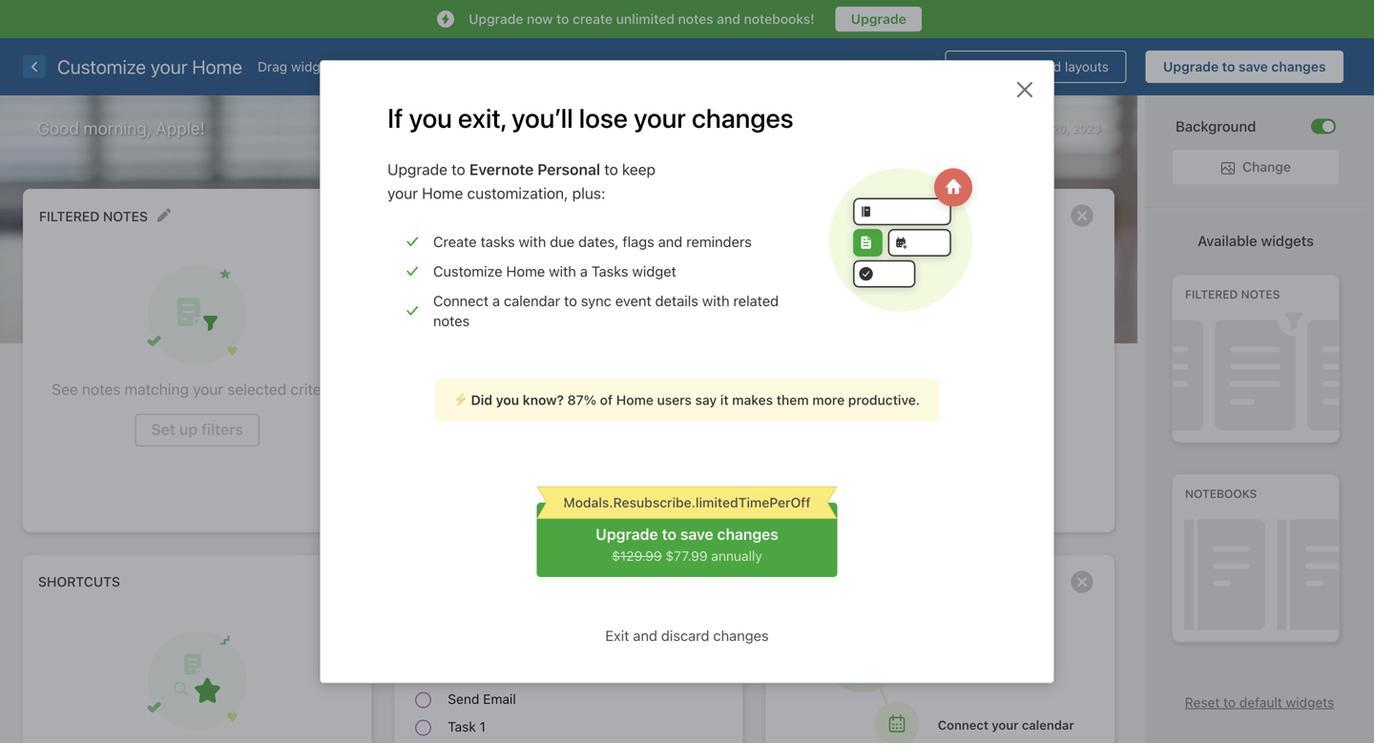 Task type: describe. For each thing, give the bounding box(es) containing it.
them.
[[443, 59, 479, 74]]

⚡
[[454, 392, 468, 408]]

reminders
[[687, 233, 752, 250]]

1 vertical spatial you
[[409, 102, 452, 133]]

good
[[37, 118, 79, 138]]

2023
[[1072, 122, 1101, 135]]

it
[[721, 392, 729, 408]]

changes for upgrade to save changes $129.99 $77.99 annually
[[717, 525, 779, 543]]

more
[[813, 392, 845, 408]]

reset
[[1185, 695, 1220, 711]]

exit for exit
[[909, 59, 931, 74]]

upgrade for upgrade to evernote personal
[[388, 160, 448, 178]]

0 vertical spatial a
[[580, 263, 588, 279]]

available
[[1198, 232, 1258, 249]]

upgrade to save changes $129.99 $77.99 annually
[[596, 525, 779, 564]]

1 vertical spatial filtered
[[1186, 288, 1238, 301]]

changes for upgrade to save changes
[[1272, 59, 1326, 74]]

1 horizontal spatial filtered notes
[[1186, 288, 1281, 301]]

view suggested layouts
[[963, 59, 1109, 74]]

widgets for drag
[[291, 59, 339, 74]]

say
[[696, 392, 717, 408]]

save for upgrade to save changes
[[1239, 59, 1269, 74]]

home right of
[[617, 392, 654, 408]]

dates,
[[579, 233, 619, 250]]

to left evernote
[[452, 160, 466, 178]]

lose
[[579, 102, 628, 133]]

exit button
[[895, 51, 946, 83]]

users
[[657, 392, 692, 408]]

connect a calendar to sync event details with related notes
[[433, 292, 779, 329]]

home up calendar
[[506, 263, 545, 279]]

home left drag
[[192, 55, 242, 78]]

wednesday, december 20, 2023
[[910, 122, 1101, 135]]

productive.
[[849, 392, 920, 408]]

due
[[550, 233, 575, 250]]

know?
[[523, 392, 564, 408]]

wednesday,
[[910, 122, 984, 135]]

discard
[[661, 627, 710, 644]]

personal
[[538, 160, 600, 178]]

default
[[1240, 695, 1283, 711]]

and for reminders
[[658, 233, 683, 250]]

customize for customize home with a tasks widget
[[433, 263, 503, 279]]

with for due
[[519, 233, 546, 250]]

notebooks
[[1186, 487, 1258, 501]]

1 vertical spatial notes
[[1242, 288, 1281, 301]]

notes inside connect a calendar to sync event details with related notes
[[433, 312, 470, 329]]

connect
[[433, 292, 489, 309]]

upgrade to evernote personal
[[388, 160, 600, 178]]

widget
[[632, 263, 677, 279]]

⚡ did you know? 87% of home users say it makes them more productive.
[[454, 392, 920, 408]]

20,
[[1052, 122, 1069, 135]]

and inside button
[[633, 627, 658, 644]]

morning,
[[83, 118, 151, 138]]

customize home with a tasks widget
[[433, 263, 677, 279]]

you'll
[[512, 102, 573, 133]]

upgrade for upgrade to save changes $129.99 $77.99 annually
[[596, 525, 658, 543]]

$129.99
[[612, 548, 662, 564]]

87%
[[568, 392, 597, 408]]

home inside to keep your home customization, plus:
[[422, 184, 463, 202]]

sync
[[581, 292, 612, 309]]

reset to default widgets
[[1185, 695, 1335, 711]]

layouts
[[1065, 59, 1109, 74]]

exit,
[[458, 102, 506, 133]]

2 horizontal spatial your
[[634, 102, 686, 133]]

flags
[[623, 233, 655, 250]]

if
[[388, 102, 403, 133]]

upgrade to save changes
[[1164, 59, 1326, 74]]

exit for exit and discard changes
[[606, 627, 630, 644]]

notes inside button
[[103, 208, 148, 224]]

view suggested layouts button
[[946, 51, 1127, 83]]

exit and discard changes button
[[537, 626, 838, 647]]

save for upgrade to save changes $129.99 $77.99 annually
[[681, 525, 714, 543]]



Task type: locate. For each thing, give the bounding box(es) containing it.
keep
[[622, 160, 656, 178]]

want
[[410, 59, 440, 74]]

to inside "button"
[[1223, 59, 1236, 74]]

filtered notes button
[[39, 203, 148, 228]]

$77.99
[[666, 548, 708, 564]]

1 horizontal spatial filtered
[[1186, 288, 1238, 301]]

thunder image
[[454, 392, 471, 408]]

save
[[1239, 59, 1269, 74], [681, 525, 714, 543]]

1 horizontal spatial exit
[[909, 59, 931, 74]]

upgrade down if
[[388, 160, 448, 178]]

1 vertical spatial customize
[[433, 263, 503, 279]]

your
[[151, 55, 188, 78], [634, 102, 686, 133], [388, 184, 418, 202]]

save inside "upgrade to save changes $129.99 $77.99 annually"
[[681, 525, 714, 543]]

upgrade up exit button
[[851, 11, 907, 27]]

upgrade for upgrade to save changes
[[1164, 59, 1219, 74]]

customize your home
[[57, 55, 242, 78]]

upgrade up background
[[1164, 59, 1219, 74]]

and right flags
[[658, 233, 683, 250]]

2 horizontal spatial you
[[496, 392, 519, 408]]

exit and discard changes
[[606, 627, 769, 644]]

modals.resubscribe.limitedtimeperoff
[[564, 495, 811, 510]]

drag
[[258, 59, 287, 74]]

1 horizontal spatial a
[[580, 263, 588, 279]]

annually
[[712, 548, 763, 564]]

apple!
[[156, 118, 205, 138]]

filtered down available
[[1186, 288, 1238, 301]]

with
[[519, 233, 546, 250], [549, 263, 576, 279], [702, 292, 730, 309]]

0 vertical spatial exit
[[909, 59, 931, 74]]

notes
[[103, 208, 148, 224], [1242, 288, 1281, 301]]

them
[[777, 392, 809, 408]]

widgets right available
[[1261, 232, 1314, 249]]

0 vertical spatial save
[[1239, 59, 1269, 74]]

0 horizontal spatial and
[[633, 627, 658, 644]]

1 vertical spatial with
[[549, 263, 576, 279]]

0 horizontal spatial customize
[[57, 55, 146, 78]]

with down due
[[549, 263, 576, 279]]

notes
[[678, 11, 714, 27], [433, 312, 470, 329]]

exit
[[909, 59, 931, 74], [606, 627, 630, 644]]

0 horizontal spatial your
[[151, 55, 188, 78]]

1 vertical spatial notes
[[433, 312, 470, 329]]

upgrade button
[[836, 7, 922, 32]]

customize for customize your home
[[57, 55, 146, 78]]

2 horizontal spatial with
[[702, 292, 730, 309]]

notes down the connect
[[433, 312, 470, 329]]

to inside connect a calendar to sync event details with related notes
[[564, 292, 577, 309]]

did
[[471, 392, 493, 408]]

your inside to keep your home customization, plus:
[[388, 184, 418, 202]]

filtered notes left edit widget title image
[[39, 208, 148, 224]]

exit left discard
[[606, 627, 630, 644]]

details
[[656, 292, 699, 309]]

you left want on the left top of the page
[[384, 59, 407, 74]]

a left tasks
[[580, 263, 588, 279]]

to left sync
[[564, 292, 577, 309]]

good morning, apple!
[[37, 118, 205, 138]]

1 horizontal spatial customize
[[433, 263, 503, 279]]

0 horizontal spatial exit
[[606, 627, 630, 644]]

1 horizontal spatial with
[[549, 263, 576, 279]]

with inside connect a calendar to sync event details with related notes
[[702, 292, 730, 309]]

0 vertical spatial your
[[151, 55, 188, 78]]

filtered down the good
[[39, 208, 100, 224]]

widgets for available
[[1261, 232, 1314, 249]]

save inside "button"
[[1239, 59, 1269, 74]]

reset to default widgets button
[[1185, 695, 1335, 711]]

change
[[1243, 159, 1292, 175]]

create tasks with due dates, flags and reminders
[[433, 233, 752, 250]]

edit widget title image
[[156, 208, 171, 223]]

2 vertical spatial and
[[633, 627, 658, 644]]

changes inside "upgrade to save changes $129.99 $77.99 annually"
[[717, 525, 779, 543]]

upgrade for upgrade now to create unlimited notes and notebooks!
[[469, 11, 524, 27]]

to inside "upgrade to save changes $129.99 $77.99 annually"
[[662, 525, 677, 543]]

1 vertical spatial your
[[634, 102, 686, 133]]

1 vertical spatial a
[[493, 292, 500, 309]]

upgrade up $129.99 on the left bottom of the page
[[596, 525, 658, 543]]

notes down available widgets
[[1242, 288, 1281, 301]]

filtered inside button
[[39, 208, 100, 224]]

1 vertical spatial and
[[658, 233, 683, 250]]

change button
[[1173, 150, 1339, 185]]

background
[[1176, 118, 1257, 135]]

changes inside "button"
[[1272, 59, 1326, 74]]

1 horizontal spatial and
[[658, 233, 683, 250]]

0 horizontal spatial notes
[[103, 208, 148, 224]]

0 vertical spatial notes
[[103, 208, 148, 224]]

exit left view
[[909, 59, 931, 74]]

2 vertical spatial your
[[388, 184, 418, 202]]

widgets right drag
[[291, 59, 339, 74]]

upgrade for upgrade
[[851, 11, 907, 27]]

0 horizontal spatial filtered notes
[[39, 208, 148, 224]]

save up background
[[1239, 59, 1269, 74]]

upgrade inside upgrade button
[[851, 11, 907, 27]]

home
[[192, 55, 242, 78], [422, 184, 463, 202], [506, 263, 545, 279], [617, 392, 654, 408]]

changes inside button
[[714, 627, 769, 644]]

upgrade inside upgrade to save changes "button"
[[1164, 59, 1219, 74]]

1 horizontal spatial save
[[1239, 59, 1269, 74]]

filtered notes
[[39, 208, 148, 224], [1186, 288, 1281, 301]]

with left due
[[519, 233, 546, 250]]

1 vertical spatial widgets
[[1261, 232, 1314, 249]]

now
[[527, 11, 553, 27]]

where
[[343, 59, 381, 74]]

upgrade to save changes button
[[1146, 51, 1344, 83]]

0 vertical spatial notes
[[678, 11, 714, 27]]

0 vertical spatial customize
[[57, 55, 146, 78]]

to left keep
[[604, 160, 618, 178]]

1 vertical spatial filtered notes
[[1186, 288, 1281, 301]]

to up background
[[1223, 59, 1236, 74]]

notebooks!
[[744, 11, 815, 27]]

and
[[717, 11, 741, 27], [658, 233, 683, 250], [633, 627, 658, 644]]

customize
[[57, 55, 146, 78], [433, 263, 503, 279]]

upgrade inside "upgrade to save changes $129.99 $77.99 annually"
[[596, 525, 658, 543]]

a right the connect
[[493, 292, 500, 309]]

create
[[573, 11, 613, 27]]

if you exit, you'll lose your changes
[[388, 102, 794, 133]]

2 horizontal spatial and
[[717, 11, 741, 27]]

customize up morning,
[[57, 55, 146, 78]]

widgets right default
[[1286, 695, 1335, 711]]

0 horizontal spatial you
[[384, 59, 407, 74]]

1 horizontal spatial remove image
[[1063, 563, 1102, 601]]

changes for exit and discard changes
[[714, 627, 769, 644]]

and left notebooks!
[[717, 11, 741, 27]]

evernote
[[470, 160, 534, 178]]

changes
[[1272, 59, 1326, 74], [692, 102, 794, 133], [717, 525, 779, 543], [714, 627, 769, 644]]

view
[[963, 59, 993, 74]]

a inside connect a calendar to sync event details with related notes
[[493, 292, 500, 309]]

upgrade
[[469, 11, 524, 27], [851, 11, 907, 27], [1164, 59, 1219, 74], [388, 160, 448, 178], [596, 525, 658, 543]]

you right did
[[496, 392, 519, 408]]

2 vertical spatial widgets
[[1286, 695, 1335, 711]]

0 horizontal spatial filtered
[[39, 208, 100, 224]]

2 remove image from the left
[[1063, 563, 1102, 601]]

1 horizontal spatial notes
[[1242, 288, 1281, 301]]

filtered
[[39, 208, 100, 224], [1186, 288, 1238, 301]]

1 remove image from the left
[[692, 563, 730, 601]]

0 horizontal spatial remove image
[[692, 563, 730, 601]]

home up create
[[422, 184, 463, 202]]

remove image
[[692, 563, 730, 601], [1063, 563, 1102, 601]]

1 vertical spatial save
[[681, 525, 714, 543]]

with for a
[[549, 263, 576, 279]]

tasks
[[481, 233, 515, 250]]

0 horizontal spatial notes
[[433, 312, 470, 329]]

notes right unlimited
[[678, 11, 714, 27]]

0 vertical spatial filtered notes
[[39, 208, 148, 224]]

to keep your home customization, plus:
[[388, 160, 656, 202]]

0 horizontal spatial save
[[681, 525, 714, 543]]

you right if
[[409, 102, 452, 133]]

customize up the connect
[[433, 263, 503, 279]]

to inside to keep your home customization, plus:
[[604, 160, 618, 178]]

you
[[384, 59, 407, 74], [409, 102, 452, 133], [496, 392, 519, 408]]

your up the apple! at the left
[[151, 55, 188, 78]]

0 vertical spatial filtered
[[39, 208, 100, 224]]

0 vertical spatial you
[[384, 59, 407, 74]]

calendar
[[504, 292, 561, 309]]

with right details
[[702, 292, 730, 309]]

1 vertical spatial exit
[[606, 627, 630, 644]]

save up the $77.99
[[681, 525, 714, 543]]

2 vertical spatial with
[[702, 292, 730, 309]]

to
[[557, 11, 569, 27], [1223, 59, 1236, 74], [452, 160, 466, 178], [604, 160, 618, 178], [564, 292, 577, 309], [662, 525, 677, 543], [1224, 695, 1236, 711]]

related
[[734, 292, 779, 309]]

1 horizontal spatial notes
[[678, 11, 714, 27]]

makes
[[732, 392, 773, 408]]

2 vertical spatial you
[[496, 392, 519, 408]]

0 horizontal spatial with
[[519, 233, 546, 250]]

1 horizontal spatial you
[[409, 102, 452, 133]]

upgrade left now
[[469, 11, 524, 27]]

customization,
[[467, 184, 569, 202]]

to up the $77.99
[[662, 525, 677, 543]]

your up keep
[[634, 102, 686, 133]]

to right now
[[557, 11, 569, 27]]

plus:
[[572, 184, 606, 202]]

december
[[987, 122, 1049, 135]]

remove image
[[1063, 197, 1102, 235]]

to right reset on the bottom of page
[[1224, 695, 1236, 711]]

create
[[433, 233, 477, 250]]

0 vertical spatial widgets
[[291, 59, 339, 74]]

drag widgets where you want them.
[[258, 59, 479, 74]]

unlimited
[[616, 11, 675, 27]]

event
[[616, 292, 652, 309]]

upgrade now to create unlimited notes and notebooks!
[[469, 11, 815, 27]]

of
[[600, 392, 613, 408]]

your down if
[[388, 184, 418, 202]]

suggested
[[997, 59, 1062, 74]]

filtered notes down available
[[1186, 288, 1281, 301]]

1 horizontal spatial your
[[388, 184, 418, 202]]

tasks
[[592, 263, 629, 279]]

0 vertical spatial and
[[717, 11, 741, 27]]

and left discard
[[633, 627, 658, 644]]

notes left edit widget title image
[[103, 208, 148, 224]]

0 vertical spatial with
[[519, 233, 546, 250]]

0 horizontal spatial a
[[493, 292, 500, 309]]

and for notebooks!
[[717, 11, 741, 27]]

available widgets
[[1198, 232, 1314, 249]]



Task type: vqa. For each thing, say whether or not it's contained in the screenshot.
'save' to the right
yes



